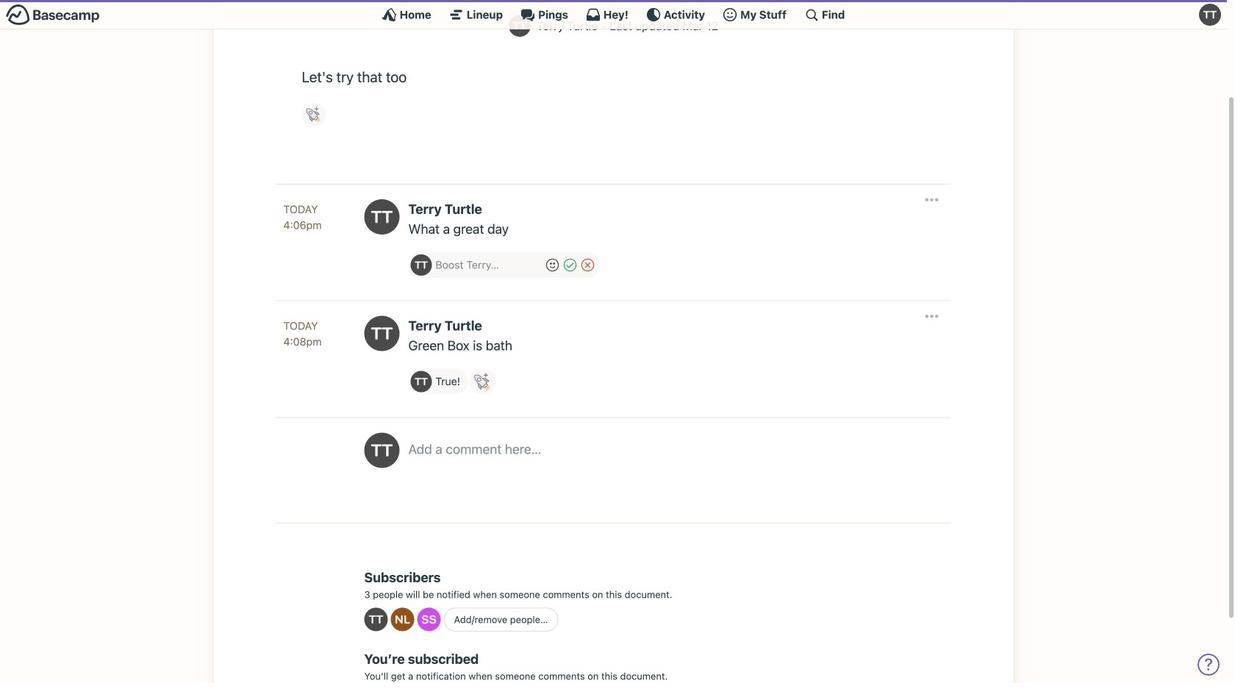 Task type: locate. For each thing, give the bounding box(es) containing it.
natalie lubich image
[[391, 608, 414, 631]]

1 horizontal spatial terry turtle image
[[411, 371, 432, 392]]

2 today element from the top
[[284, 318, 318, 334]]

terry turtle image inside terry t. boosted the comment with 'true!' element
[[411, 371, 432, 392]]

0 vertical spatial today element
[[284, 202, 318, 217]]

2 horizontal spatial terry turtle image
[[509, 15, 531, 37]]

terry turtle image
[[1200, 4, 1222, 26], [364, 199, 400, 235], [411, 254, 432, 276], [364, 433, 400, 468], [364, 608, 388, 631]]

main element
[[0, 0, 1228, 29]]

2 vertical spatial terry turtle image
[[411, 371, 432, 392]]

Boost Terry… text field
[[436, 254, 542, 276]]

4:06pm element
[[284, 219, 322, 231]]

terry turtle image
[[509, 15, 531, 37], [364, 316, 400, 351], [411, 371, 432, 392]]

0 horizontal spatial terry turtle image
[[364, 316, 400, 351]]

switch accounts image
[[6, 4, 100, 26]]

today element up 4:06pm element
[[284, 202, 318, 217]]

today element
[[284, 202, 318, 217], [284, 318, 318, 334]]

today element up 4:08pm element
[[284, 318, 318, 334]]

keyboard shortcut: ⌘ + / image
[[805, 7, 819, 22]]

1 vertical spatial terry turtle image
[[364, 316, 400, 351]]

1 today element from the top
[[284, 202, 318, 217]]

sarah silvers image
[[417, 608, 441, 631]]

1 vertical spatial today element
[[284, 318, 318, 334]]

add a boost element
[[411, 254, 542, 276]]

mar 12 element
[[683, 19, 719, 32]]



Task type: vqa. For each thing, say whether or not it's contained in the screenshot.
Boost Terry… Text Field
yes



Task type: describe. For each thing, give the bounding box(es) containing it.
today element for 4:08pm element
[[284, 318, 318, 334]]

Submit submit
[[560, 256, 581, 274]]

0 vertical spatial terry turtle image
[[509, 15, 531, 37]]

today element for 4:06pm element
[[284, 202, 318, 217]]

terry t. boosted the comment with 'true!' element
[[409, 369, 469, 395]]

4:08pm element
[[284, 336, 322, 348]]



